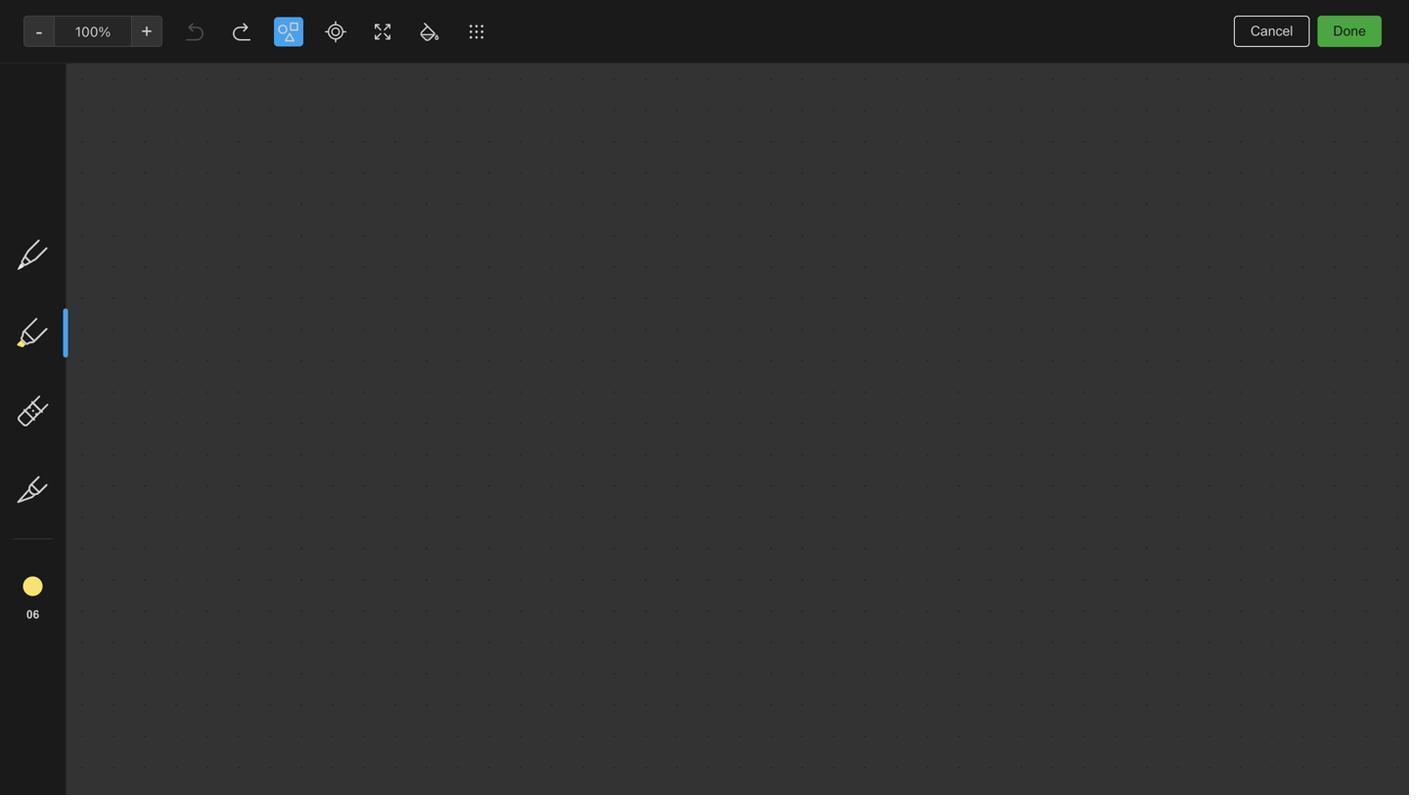 Task type: describe. For each thing, give the bounding box(es) containing it.
thumbnail image for things to do organize files - morning task
[[251, 518, 413, 624]]

edited
[[654, 60, 694, 76]]

- down sign
[[541, 165, 547, 181]]

tags
[[44, 298, 74, 314]]

morning inside things to do organize files - morning task
[[440, 423, 492, 439]]

settings image
[[200, 16, 223, 39]]

morning task open laptop - sign in - check task - check emails - start work - go on lunch - meeting - end of day
[[440, 126, 570, 252]]

1 horizontal spatial 5
[[291, 440, 299, 454]]

open
[[440, 147, 474, 163]]

0 vertical spatial 5
[[258, 61, 267, 77]]

14,
[[746, 60, 764, 76]]

task inside things to do organize files - morning task
[[496, 423, 525, 439]]

saved
[[1359, 769, 1394, 783]]

0 vertical spatial notes
[[277, 20, 331, 43]]

1 vertical spatial task
[[509, 165, 537, 181]]

you
[[1254, 16, 1275, 31]]

1 horizontal spatial dec 5
[[440, 597, 472, 611]]

- up lunch
[[528, 183, 534, 199]]

0 vertical spatial dec 5
[[266, 440, 299, 454]]

to
[[488, 384, 502, 400]]

- inside things to do organize files - morning task
[[533, 406, 539, 422]]

trash link
[[0, 365, 234, 396]]

1 vertical spatial check
[[440, 183, 480, 199]]

notebooks link
[[0, 259, 234, 291]]

only
[[1223, 16, 1250, 31]]

all
[[1287, 769, 1302, 783]]

only you
[[1223, 16, 1275, 31]]

2 vertical spatial 5
[[465, 597, 472, 611]]

changes
[[1305, 769, 1355, 783]]

trash
[[43, 372, 78, 389]]

notebooks
[[44, 267, 113, 283]]

share button
[[1291, 8, 1362, 39]]

end
[[505, 218, 529, 234]]

tasks
[[43, 224, 79, 240]]

tasks button
[[0, 216, 234, 248]]

0 vertical spatial check
[[465, 165, 505, 181]]

2023
[[768, 60, 801, 76]]

emails
[[484, 183, 524, 199]]

5 notes
[[258, 61, 306, 77]]

home
[[43, 161, 80, 177]]

new button
[[12, 103, 223, 138]]

me
[[122, 329, 141, 345]]

things to do organize files - morning task
[[440, 384, 539, 439]]

things
[[440, 384, 485, 400]]

shared
[[43, 329, 88, 345]]

flower button
[[251, 110, 413, 356]]

dec inside "note window" element
[[717, 60, 742, 76]]

Note Editor text field
[[0, 0, 1409, 796]]

expand notebooks image
[[5, 267, 21, 283]]

laptop
[[478, 147, 518, 163]]

of
[[533, 218, 546, 234]]

with
[[92, 329, 118, 345]]

upgrade image
[[76, 713, 99, 737]]

all changes saved
[[1287, 769, 1394, 783]]

on inside morning task open laptop - sign in - check task - check emails - start work - go on lunch - meeting - end of day
[[506, 200, 522, 216]]



Task type: locate. For each thing, give the bounding box(es) containing it.
dec 5
[[266, 440, 299, 454], [440, 597, 472, 611]]

- left sign
[[521, 147, 528, 163]]

1 vertical spatial dec 5
[[440, 597, 472, 611]]

home link
[[0, 154, 235, 185]]

flower
[[266, 126, 310, 142]]

morning inside morning task open laptop - sign in - check task - check emails - start work - go on lunch - meeting - end of day
[[440, 126, 494, 142]]

start
[[538, 183, 569, 199]]

task
[[498, 126, 528, 142], [509, 165, 537, 181], [496, 423, 525, 439]]

1 vertical spatial 5
[[291, 440, 299, 454]]

- left go in the top of the page
[[474, 200, 480, 216]]

1 morning from the top
[[440, 126, 494, 142]]

task down files
[[496, 423, 525, 439]]

task up 'emails'
[[509, 165, 537, 181]]

0 horizontal spatial notes
[[43, 192, 80, 208]]

files
[[500, 406, 529, 422]]

check
[[465, 165, 505, 181], [440, 183, 480, 199]]

tree containing home
[[0, 154, 235, 688]]

0 vertical spatial morning
[[440, 126, 494, 142]]

on up the end
[[506, 200, 522, 216]]

Search text field
[[25, 57, 209, 92]]

1 horizontal spatial dec
[[440, 597, 462, 611]]

notes
[[277, 20, 331, 43], [43, 192, 80, 208]]

1 vertical spatial on
[[506, 200, 522, 216]]

work
[[440, 200, 470, 216]]

- down go in the top of the page
[[495, 218, 501, 234]]

meeting
[[440, 218, 491, 234]]

on
[[698, 60, 713, 76], [506, 200, 522, 216]]

1 horizontal spatial notes
[[277, 20, 331, 43]]

morning down organize
[[440, 423, 492, 439]]

1 vertical spatial notes
[[43, 192, 80, 208]]

sign
[[531, 147, 559, 163]]

2 morning from the top
[[440, 423, 492, 439]]

- down the start at the top left of page
[[564, 200, 570, 216]]

- right files
[[533, 406, 539, 422]]

on inside "note window" element
[[698, 60, 713, 76]]

- right "in"
[[455, 165, 461, 181]]

0 vertical spatial on
[[698, 60, 713, 76]]

share
[[1307, 15, 1346, 31]]

0 horizontal spatial dec
[[266, 440, 288, 454]]

check down 'laptop'
[[465, 165, 505, 181]]

tree
[[0, 154, 235, 688]]

0 horizontal spatial 5
[[258, 61, 267, 77]]

2 horizontal spatial 5
[[465, 597, 472, 611]]

notes inside notes link
[[43, 192, 80, 208]]

last
[[623, 60, 650, 76]]

in
[[440, 165, 451, 181]]

1 horizontal spatial on
[[698, 60, 713, 76]]

lunch
[[525, 200, 560, 216]]

new
[[43, 112, 71, 128]]

shared with me link
[[0, 322, 234, 353]]

dec
[[717, 60, 742, 76], [266, 440, 288, 454], [440, 597, 462, 611]]

morning up open
[[440, 126, 494, 142]]

notes down home
[[43, 192, 80, 208]]

day
[[440, 235, 463, 252]]

thumbnail image for morning task open laptop - sign in - check task - check emails - start work - go on lunch - meeting - end of day
[[251, 250, 413, 356]]

notes
[[270, 61, 306, 77]]

morning
[[440, 126, 494, 142], [440, 423, 492, 439]]

5
[[258, 61, 267, 77], [291, 440, 299, 454], [465, 597, 472, 611]]

organize
[[440, 406, 497, 422]]

do
[[505, 384, 522, 400]]

add tag image
[[653, 764, 676, 788]]

notes link
[[0, 185, 234, 216]]

tags button
[[0, 291, 234, 322]]

0 horizontal spatial dec 5
[[266, 440, 299, 454]]

on right edited
[[698, 60, 713, 76]]

2 vertical spatial dec
[[440, 597, 462, 611]]

None search field
[[25, 57, 209, 92]]

note window element
[[0, 0, 1409, 796]]

sharks!
[[266, 384, 316, 400]]

notes up 'notes'
[[277, 20, 331, 43]]

1 vertical spatial morning
[[440, 423, 492, 439]]

shared with me
[[43, 329, 141, 345]]

go
[[484, 200, 502, 216]]

2 horizontal spatial dec
[[717, 60, 742, 76]]

0 vertical spatial task
[[498, 126, 528, 142]]

2 vertical spatial task
[[496, 423, 525, 439]]

-
[[521, 147, 528, 163], [455, 165, 461, 181], [541, 165, 547, 181], [528, 183, 534, 199], [474, 200, 480, 216], [564, 200, 570, 216], [495, 218, 501, 234], [533, 406, 539, 422]]

check up work
[[440, 183, 480, 199]]

0 vertical spatial dec
[[717, 60, 742, 76]]

task up 'laptop'
[[498, 126, 528, 142]]

last edited on dec 14, 2023
[[623, 60, 801, 76]]

thumbnail image
[[251, 250, 413, 356], [424, 289, 586, 356], [251, 518, 413, 624]]

1 vertical spatial dec
[[266, 440, 288, 454]]

0 horizontal spatial on
[[506, 200, 522, 216]]



Task type: vqa. For each thing, say whether or not it's contained in the screenshot.
the Dec 5 to the left
yes



